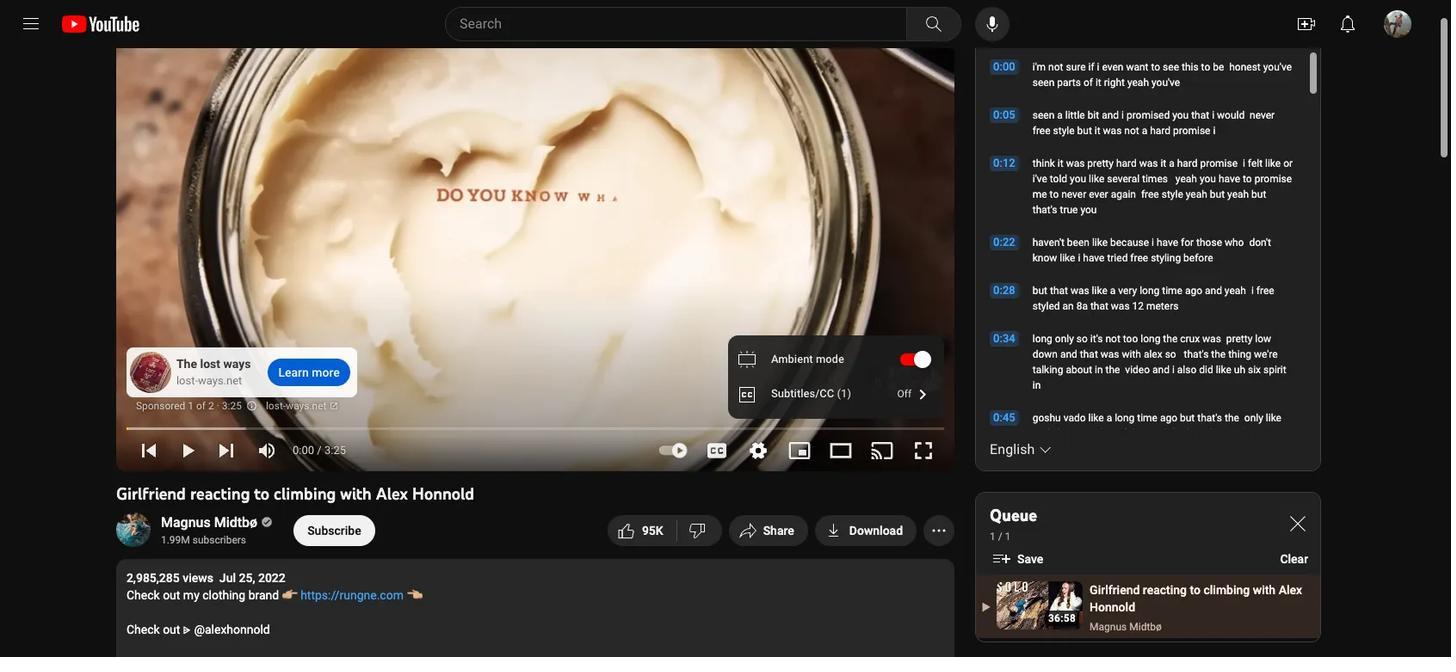 Task type: vqa. For each thing, say whether or not it's contained in the screenshot.
Notify me text field
no



Task type: describe. For each thing, give the bounding box(es) containing it.
a inside think it was pretty hard was it a hard promise  i felt like or i've told you like several times   yeah you have to promise me to never ever again  free style yeah but yeah but that's true you
[[1170, 158, 1175, 170]]

⌲
[[183, 623, 191, 637]]

it inside "i'm not sure if i even want to see this to be  honest you've seen parts of it right yeah you've"
[[1096, 77, 1102, 89]]

k
[[656, 524, 664, 538]]

long up alex
[[1141, 333, 1161, 345]]

yeah inside "i'm not sure if i even want to see this to be  honest you've seen parts of it right yeah you've"
[[1128, 77, 1150, 89]]

you left saw
[[1080, 443, 1096, 456]]

long only so it's not too long the crux was  pretty low down and that was with alex so   that's the thing we're talking about in the  video and i also did like uh six spirit in
[[1033, 333, 1287, 392]]

that's inside long only so it's not too long the crux was  pretty low down and that was with alex so   that's the thing we're talking about in the  video and i also did like uh six spirit in
[[1184, 349, 1209, 361]]

lost
[[200, 357, 220, 371]]

Subscribe text field
[[308, 524, 361, 538]]

promise inside think it was pretty hard was it a hard promise  i felt like or i've told you like several times   yeah you have to promise me to never ever again  free style yeah but yeah but that's true you
[[1255, 173, 1293, 185]]

save
[[1018, 553, 1044, 567]]

0:45
[[994, 412, 1016, 425]]

it up told
[[1058, 158, 1064, 170]]

i've
[[1033, 173, 1048, 185]]

tried
[[1108, 252, 1128, 264]]

pretty inside long only so it's not too long the crux was  pretty low down and that was with alex so   that's the thing we're talking about in the  video and i also did like uh six spirit in
[[1227, 333, 1253, 345]]

not inside "i'm not sure if i even want to see this to be  honest you've seen parts of it right yeah you've"
[[1049, 61, 1064, 73]]

2 horizontal spatial 1
[[1006, 531, 1011, 543]]

was up the 8a
[[1071, 285, 1090, 297]]

0:12
[[994, 157, 1016, 170]]

uh
[[1235, 364, 1246, 376]]

jul
[[219, 572, 236, 586]]

style inside think it was pretty hard was it a hard promise  i felt like or i've told you like several times   yeah you have to promise me to never ever again  free style yeah but yeah but that's true you
[[1162, 189, 1184, 201]]

a inside but that was like a very long time ago and yeah  i free styled an 8a that was 12 meters
[[1111, 285, 1116, 297]]

ago inside goshu vado like a long time ago but that's the  only like and i have a video of that and that's   what you've seen and when you saw that you said  you're never allowed to free style or something
[[1161, 412, 1178, 425]]

only inside goshu vado like a long time ago but that's the  only like and i have a video of that and that's   what you've seen and when you saw that you said  you're never allowed to free style or something
[[1245, 412, 1264, 425]]

vado
[[1064, 412, 1086, 425]]

six
[[1249, 364, 1261, 376]]

those
[[1197, 237, 1223, 249]]

/ inside 'youtube video player' element
[[317, 444, 322, 457]]

like right felt
[[1266, 158, 1281, 170]]

subscribers
[[193, 535, 246, 547]]

9
[[642, 524, 649, 538]]

honnold for girlfriend reacting to climbing with alex honnold
[[412, 484, 475, 505]]

that inside seen a little bit and i promised you that i would  never free style but it was not a hard promise i
[[1192, 109, 1210, 121]]

1 horizontal spatial 3:25
[[325, 444, 346, 457]]

my ad center image
[[246, 394, 257, 418]]

style inside goshu vado like a long time ago but that's the  only like and i have a video of that and that's   what you've seen and when you saw that you said  you're never allowed to free style or something
[[1054, 459, 1075, 471]]

you right told
[[1070, 173, 1087, 185]]

goshu
[[1033, 412, 1061, 425]]

never inside seen a little bit and i promised you that i would  never free style but it was not a hard promise i
[[1250, 109, 1275, 121]]

girlfriend reacting to climbing with alex honnold magnus midtbø
[[1090, 584, 1303, 634]]

music
[[126, 658, 159, 658]]

about
[[1066, 364, 1093, 376]]

like inside long only so it's not too long the crux was  pretty low down and that was with alex so   that's the thing we're talking about in the  video and i also did like uh six spirit in
[[1216, 364, 1232, 376]]

spirit
[[1264, 364, 1287, 376]]

before
[[1184, 252, 1214, 264]]

save button
[[983, 544, 1058, 575]]

you down ever
[[1081, 204, 1097, 216]]

only inside long only so it's not too long the crux was  pretty low down and that was with alex so   that's the thing we're talking about in the  video and i also did like uh six spirit in
[[1056, 333, 1075, 345]]

several
[[1108, 173, 1140, 185]]

reacting for girlfriend reacting to climbing with alex honnold magnus midtbø
[[1143, 584, 1187, 598]]

like right vado
[[1089, 412, 1104, 425]]

that right saw
[[1120, 443, 1138, 456]]

Clear text field
[[1281, 553, 1309, 567]]

we're
[[1255, 349, 1278, 361]]

or inside think it was pretty hard was it a hard promise  i felt like or i've told you like several times   yeah you have to promise me to never ever again  free style yeah but yeah but that's true you
[[1284, 158, 1293, 170]]

share
[[763, 524, 795, 538]]

Download text field
[[850, 524, 903, 538]]

yeah down felt
[[1228, 189, 1250, 201]]

queue 1 / 1
[[990, 505, 1038, 543]]

but up those at the right
[[1210, 189, 1225, 201]]

alex
[[1144, 349, 1163, 361]]

a down vado
[[1082, 428, 1088, 440]]

i inside goshu vado like a long time ago but that's the  only like and i have a video of that and that's   what you've seen and when you saw that you said  you're never allowed to free style or something
[[1053, 428, 1055, 440]]

lost-ways.net
[[266, 400, 327, 412]]

check out my clothing brand 👉🏼 https://rungne.com
[[126, 589, 404, 603]]

girlfriend reacting to climbing with alex honnold by magnus midtbø 36 minutes element
[[1090, 582, 1307, 617]]

seen inside seen a little bit and i promised you that i would  never free style but it was not a hard promise i
[[1033, 109, 1055, 121]]

and inside 👈🏼 check out ⌲ @alexhonnold music and sound effects:
[[162, 658, 182, 658]]

down
[[1033, 349, 1058, 361]]

👈🏼 check out ⌲ @alexhonnold music and sound effects:
[[126, 589, 422, 658]]

that's inside think it was pretty hard was it a hard promise  i felt like or i've told you like several times   yeah you have to promise me to never ever again  free style yeah but yeah but that's true you
[[1033, 204, 1058, 216]]

1 for sponsored
[[188, 400, 194, 412]]

have inside goshu vado like a long time ago but that's the  only like and i have a video of that and that's   what you've seen and when you saw that you said  you're never allowed to free style or something
[[1058, 428, 1079, 440]]

because
[[1111, 237, 1150, 249]]

effects:
[[222, 658, 263, 658]]

autoplay is on image
[[657, 445, 688, 457]]

0:05
[[994, 108, 1016, 121]]

8a
[[1077, 301, 1088, 313]]

time inside goshu vado like a long time ago but that's the  only like and i have a video of that and that's   what you've seen and when you saw that you said  you're never allowed to free style or something
[[1138, 412, 1158, 425]]

not inside long only so it's not too long the crux was  pretty low down and that was with alex so   that's the thing we're talking about in the  video and i also did like uh six spirit in
[[1106, 333, 1121, 345]]

1 for queue
[[990, 531, 996, 543]]

that up an
[[1050, 285, 1069, 297]]

very
[[1119, 285, 1138, 297]]

👈🏼
[[407, 589, 422, 603]]

subscribe button
[[294, 516, 375, 547]]

see
[[1163, 61, 1180, 73]]

sponsored 1 of 2 · 3:25
[[136, 400, 242, 412]]

or inside goshu vado like a long time ago but that's the  only like and i have a video of that and that's   what you've seen and when you saw that you said  you're never allowed to free style or something
[[1078, 459, 1087, 471]]

lost-ways.net link
[[266, 396, 338, 418]]

free inside goshu vado like a long time ago but that's the  only like and i have a video of that and that's   what you've seen and when you saw that you said  you're never allowed to free style or something
[[1033, 459, 1051, 471]]

a down promised
[[1142, 125, 1148, 137]]

long up down
[[1033, 333, 1053, 345]]

free inside seen a little bit and i promised you that i would  never free style but it was not a hard promise i
[[1033, 125, 1051, 137]]

you're
[[1184, 443, 1211, 456]]

for
[[1181, 237, 1194, 249]]

goshu vado like a long time ago but that's the  only like and i have a video of that and that's   what you've seen and when you saw that you said  you're never allowed to free style or something
[[1033, 412, 1289, 471]]

that up something
[[1130, 428, 1148, 440]]

subtitles/cc (1)
[[771, 388, 852, 401]]

subscribe
[[308, 524, 361, 538]]

time inside but that was like a very long time ago and yeah  i free styled an 8a that was 12 meters
[[1163, 285, 1183, 297]]

and down alex
[[1153, 364, 1170, 376]]

clear button
[[1267, 544, 1323, 575]]

ways
[[223, 357, 251, 371]]

0 vertical spatial 3:25
[[222, 400, 242, 412]]

and left when
[[1033, 443, 1050, 456]]

never inside goshu vado like a long time ago but that's the  only like and i have a video of that and that's   what you've seen and when you saw that you said  you're never allowed to free style or something
[[1214, 443, 1239, 456]]

you up those at the right
[[1200, 173, 1217, 185]]

like down been
[[1060, 252, 1076, 264]]

styling
[[1151, 252, 1182, 264]]

been
[[1068, 237, 1090, 249]]

even
[[1103, 61, 1124, 73]]

mode
[[816, 353, 845, 366]]

video inside goshu vado like a long time ago but that's the  only like and i have a video of that and that's   what you've seen and when you saw that you said  you're never allowed to free style or something
[[1090, 428, 1115, 440]]

honnold for girlfriend reacting to climbing with alex honnold magnus midtbø
[[1090, 601, 1136, 615]]

know
[[1033, 252, 1058, 264]]

english
[[990, 442, 1035, 458]]

https://rungne.com link
[[301, 589, 404, 603]]

right
[[1105, 77, 1125, 89]]

long inside goshu vado like a long time ago but that's the  only like and i have a video of that and that's   what you've seen and when you saw that you said  you're never allowed to free style or something
[[1115, 412, 1135, 425]]

like up "allowed"
[[1266, 412, 1282, 425]]

but inside seen a little bit and i promised you that i would  never free style but it was not a hard promise i
[[1078, 125, 1093, 137]]

that's inside goshu vado like a long time ago but that's the  only like and i have a video of that and that's   what you've seen and when you saw that you said  you're never allowed to free style or something
[[1198, 412, 1223, 425]]

download button
[[815, 516, 917, 547]]

crux
[[1181, 333, 1200, 345]]

subtitles/cc
[[771, 388, 835, 401]]

girlfriend for girlfriend reacting to climbing with alex honnold magnus midtbø
[[1090, 584, 1140, 598]]

to inside goshu vado like a long time ago but that's the  only like and i have a video of that and that's   what you've seen and when you saw that you said  you're never allowed to free style or something
[[1280, 443, 1289, 456]]

ambient mode
[[771, 353, 845, 366]]

low
[[1256, 333, 1272, 345]]

1 vertical spatial ways.net
[[286, 400, 327, 412]]

check inside 👈🏼 check out ⌲ @alexhonnold music and sound effects:
[[126, 623, 160, 637]]

and left 'what'
[[1150, 428, 1167, 440]]

sponsored
[[136, 400, 185, 412]]

ways.net inside the lost ways lost-ways.net
[[198, 375, 242, 388]]

promised
[[1127, 109, 1170, 121]]

was down very
[[1111, 301, 1130, 313]]

did
[[1200, 364, 1214, 376]]

i inside think it was pretty hard was it a hard promise  i felt like or i've told you like several times   yeah you have to promise me to never ever again  free style yeah but yeah but that's true you
[[1243, 158, 1246, 170]]

magnus midtbø link
[[161, 514, 259, 533]]

and inside seen a little bit and i promised you that i would  never free style but it was not a hard promise i
[[1102, 109, 1119, 121]]

that right the 8a
[[1091, 301, 1109, 313]]

have up styling
[[1157, 237, 1179, 249]]

like inside but that was like a very long time ago and yeah  i free styled an 8a that was 12 meters
[[1092, 285, 1108, 297]]

ago inside but that was like a very long time ago and yeah  i free styled an 8a that was 12 meters
[[1186, 285, 1203, 297]]

free inside 'haven't been like because i have for those who  don't know like i have tried free styling before'
[[1131, 252, 1149, 264]]

if
[[1089, 61, 1095, 73]]

1 horizontal spatial the
[[1212, 349, 1226, 361]]

reacting for girlfriend reacting to climbing with alex honnold
[[190, 484, 250, 505]]

something
[[1090, 459, 1138, 471]]

climbing for girlfriend reacting to climbing with alex honnold
[[274, 484, 336, 505]]

pretty inside think it was pretty hard was it a hard promise  i felt like or i've told you like several times   yeah you have to promise me to never ever again  free style yeah but yeah but that's true you
[[1088, 158, 1114, 170]]

not inside seen a little bit and i promised you that i would  never free style but it was not a hard promise i
[[1125, 125, 1140, 137]]

ever
[[1089, 189, 1109, 201]]

yeah up 'for'
[[1186, 189, 1208, 201]]

alex for girlfriend reacting to climbing with alex honnold magnus midtbø
[[1279, 584, 1303, 598]]

sure
[[1066, 61, 1086, 73]]

and up about at the bottom right of the page
[[1061, 349, 1078, 361]]

like right been
[[1093, 237, 1108, 249]]

1 vertical spatial you've
[[1152, 77, 1181, 89]]

2,985,285 views
[[126, 572, 213, 586]]

think it was pretty hard was it a hard promise  i felt like or i've told you like several times   yeah you have to promise me to never ever again  free style yeah but yeah but that's true you
[[1033, 158, 1293, 216]]

promise inside seen a little bit and i promised you that i would  never free style but it was not a hard promise i
[[1174, 125, 1211, 137]]

youtube video player element
[[116, 0, 955, 472]]

12
[[1133, 301, 1144, 313]]



Task type: locate. For each thing, give the bounding box(es) containing it.
0 horizontal spatial girlfriend
[[116, 484, 186, 505]]

midtbø up subscribers
[[214, 515, 258, 531]]

was down it's
[[1101, 349, 1120, 361]]

a up saw
[[1107, 412, 1113, 425]]

it left right
[[1096, 77, 1102, 89]]

1 horizontal spatial 1
[[990, 531, 996, 543]]

felt
[[1248, 158, 1263, 170]]

style down the little
[[1054, 125, 1075, 137]]

0 vertical spatial reacting
[[190, 484, 250, 505]]

girlfriend reacting to climbing with alex honnold
[[116, 484, 475, 505]]

1 vertical spatial check
[[126, 623, 160, 637]]

1 inside 'youtube video player' element
[[188, 400, 194, 412]]

was
[[1104, 125, 1122, 137], [1067, 158, 1085, 170], [1140, 158, 1159, 170], [1071, 285, 1090, 297], [1111, 301, 1130, 313], [1101, 349, 1120, 361]]

and
[[1102, 109, 1119, 121], [1205, 285, 1223, 297], [1061, 349, 1078, 361], [1153, 364, 1170, 376], [1033, 428, 1050, 440], [1150, 428, 1167, 440], [1033, 443, 1050, 456], [162, 658, 182, 658]]

only left so
[[1056, 333, 1075, 345]]

2 horizontal spatial never
[[1250, 109, 1275, 121]]

0 horizontal spatial honnold
[[412, 484, 475, 505]]

1 vertical spatial /
[[999, 531, 1003, 543]]

seen down i'm
[[1033, 77, 1055, 89]]

pretty up several
[[1088, 158, 1114, 170]]

0 horizontal spatial with
[[340, 484, 372, 505]]

0 horizontal spatial ways.net
[[198, 375, 242, 388]]

me
[[1033, 189, 1048, 201]]

out inside 👈🏼 check out ⌲ @alexhonnold music and sound effects:
[[163, 623, 180, 637]]

menu item inside 'youtube video player' element
[[729, 378, 945, 412]]

1 vertical spatial magnus
[[1090, 622, 1127, 634]]

menu containing ambient mode
[[729, 336, 945, 419]]

0 horizontal spatial lost-
[[176, 375, 198, 388]]

promise
[[1174, 125, 1211, 137], [1255, 173, 1293, 185]]

that down so
[[1080, 349, 1099, 361]]

0 vertical spatial or
[[1284, 158, 1293, 170]]

3:25
[[222, 400, 242, 412], [325, 444, 346, 457]]

honnold inside girlfriend reacting to climbing with alex honnold magnus midtbø
[[1090, 601, 1136, 615]]

25,
[[239, 572, 255, 586]]

0:00 left i'm
[[994, 60, 1016, 73]]

1 vertical spatial girlfriend
[[1090, 584, 1140, 598]]

style inside seen a little bit and i promised you that i would  never free style but it was not a hard promise i
[[1054, 125, 1075, 137]]

1 horizontal spatial not
[[1106, 333, 1121, 345]]

was up several
[[1140, 158, 1159, 170]]

1 horizontal spatial lost-
[[266, 400, 286, 412]]

i inside but that was like a very long time ago and yeah  i free styled an 8a that was 12 meters
[[1252, 285, 1254, 297]]

Search text field
[[460, 13, 903, 35]]

0 horizontal spatial time
[[1138, 412, 1158, 425]]

yeah down want
[[1128, 77, 1150, 89]]

0 horizontal spatial not
[[1049, 61, 1064, 73]]

to inside girlfriend reacting to climbing with alex honnold magnus midtbø
[[1190, 584, 1201, 598]]

1 horizontal spatial 0:00
[[994, 60, 1016, 73]]

girlfriend right 36:58 link
[[1090, 584, 1140, 598]]

it down bit
[[1095, 125, 1101, 137]]

lost- inside the lost ways lost-ways.net
[[176, 375, 198, 388]]

have down been
[[1083, 252, 1105, 264]]

1 horizontal spatial girlfriend
[[1090, 584, 1140, 598]]

2022
[[258, 572, 286, 586]]

1 horizontal spatial honnold
[[1090, 601, 1136, 615]]

transcript
[[990, 15, 1066, 35]]

2 vertical spatial of
[[1117, 428, 1127, 440]]

0 horizontal spatial or
[[1078, 459, 1087, 471]]

magnus inside girlfriend reacting to climbing with alex honnold magnus midtbø
[[1090, 622, 1127, 634]]

/ inside the "queue 1 / 1"
[[999, 531, 1003, 543]]

that's up 'what'
[[1198, 412, 1223, 425]]

meters
[[1147, 301, 1179, 313]]

ambient mode checkbox item
[[729, 343, 945, 378]]

None search field
[[414, 7, 965, 41]]

or right felt
[[1284, 158, 1293, 170]]

that inside long only so it's not too long the crux was  pretty low down and that was with alex so   that's the thing we're talking about in the  video and i also did like uh six spirit in
[[1080, 349, 1099, 361]]

but down felt
[[1252, 189, 1267, 201]]

seen left the little
[[1033, 109, 1055, 121]]

·
[[217, 400, 219, 412]]

0:22
[[994, 236, 1016, 249]]

1 horizontal spatial ago
[[1186, 285, 1203, 297]]

you've right honest
[[1264, 61, 1292, 73]]

3:25 right ·
[[222, 400, 242, 412]]

0 horizontal spatial in
[[1033, 380, 1041, 392]]

with inside girlfriend reacting to climbing with alex honnold magnus midtbø
[[1253, 584, 1276, 598]]

share button
[[729, 516, 808, 547]]

1.99m
[[161, 535, 190, 547]]

of inside goshu vado like a long time ago but that's the  only like and i have a video of that and that's   what you've seen and when you saw that you said  you're never allowed to free style or something
[[1117, 428, 1127, 440]]

of inside "i'm not sure if i even want to see this to be  honest you've seen parts of it right yeah you've"
[[1084, 77, 1094, 89]]

girlfriend inside girlfriend reacting to climbing with alex honnold magnus midtbø
[[1090, 584, 1140, 598]]

midtbø inside the magnus midtbø 'link'
[[214, 515, 258, 531]]

and down goshu
[[1033, 428, 1050, 440]]

👉🏼
[[282, 589, 298, 603]]

1 horizontal spatial with
[[1122, 349, 1142, 361]]

1 out from the top
[[163, 589, 180, 603]]

menu
[[729, 336, 945, 419]]

0:00
[[994, 60, 1016, 73], [293, 444, 314, 457]]

1 vertical spatial with
[[340, 484, 372, 505]]

0:34
[[994, 332, 1016, 345]]

Share text field
[[763, 524, 795, 538]]

▶
[[982, 602, 991, 614]]

true
[[1060, 204, 1078, 216]]

1 horizontal spatial hard
[[1151, 125, 1171, 137]]

reacting inside girlfriend reacting to climbing with alex honnold magnus midtbø
[[1143, 584, 1187, 598]]

0 vertical spatial the
[[1164, 333, 1178, 345]]

that down this at the right
[[1192, 109, 1210, 121]]

0 vertical spatial out
[[163, 589, 180, 603]]

views
[[183, 572, 213, 586]]

hard down seen a little bit and i promised you that i would  never free style but it was not a hard promise i
[[1178, 158, 1198, 170]]

0 vertical spatial /
[[317, 444, 322, 457]]

i inside long only so it's not too long the crux was  pretty low down and that was with alex so   that's the thing we're talking about in the  video and i also did like uh six spirit in
[[1173, 364, 1175, 376]]

1 vertical spatial alex
[[1279, 584, 1303, 598]]

with for girlfriend reacting to climbing with alex honnold magnus midtbø
[[1253, 584, 1276, 598]]

little
[[1066, 109, 1086, 121]]

and right bit
[[1102, 109, 1119, 121]]

of down if
[[1084, 77, 1094, 89]]

lost- down the
[[176, 375, 198, 388]]

was up told
[[1067, 158, 1085, 170]]

0 horizontal spatial hard
[[1117, 158, 1137, 170]]

seen inside "i'm not sure if i even want to see this to be  honest you've seen parts of it right yeah you've"
[[1033, 77, 1055, 89]]

it
[[1096, 77, 1102, 89], [1095, 125, 1101, 137], [1058, 158, 1064, 170], [1161, 158, 1167, 170]]

1 vertical spatial video
[[1090, 428, 1115, 440]]

2 vertical spatial seen
[[1258, 428, 1280, 440]]

styled
[[1033, 301, 1060, 313]]

time down long only so it's not too long the crux was  pretty low down and that was with alex so   that's the thing we're talking about in the  video and i also did like uh six spirit in
[[1138, 412, 1158, 425]]

hard
[[1151, 125, 1171, 137], [1117, 158, 1137, 170], [1178, 158, 1198, 170]]

and inside but that was like a very long time ago and yeah  i free styled an 8a that was 12 meters
[[1205, 285, 1223, 297]]

Save text field
[[1018, 553, 1044, 567]]

promise up think it was pretty hard was it a hard promise  i felt like or i've told you like several times   yeah you have to promise me to never ever again  free style yeah but yeah but that's true you at the top right of the page
[[1174, 125, 1211, 137]]

so
[[1077, 333, 1088, 345]]

1 horizontal spatial magnus
[[1090, 622, 1127, 634]]

0 vertical spatial video
[[1126, 364, 1150, 376]]

brand
[[248, 589, 279, 603]]

1 vertical spatial the
[[1212, 349, 1226, 361]]

i inside "i'm not sure if i even want to see this to be  honest you've seen parts of it right yeah you've"
[[1098, 61, 1100, 73]]

ways.net down learn more link
[[286, 400, 327, 412]]

girlfriend up the 1.99m
[[116, 484, 186, 505]]

0 horizontal spatial never
[[1062, 189, 1087, 201]]

english button
[[990, 440, 1056, 461]]

magnus inside 'link'
[[161, 515, 211, 531]]

yeah
[[1128, 77, 1150, 89], [1176, 173, 1198, 185], [1186, 189, 1208, 201], [1228, 189, 1250, 201]]

1 horizontal spatial you've
[[1227, 428, 1256, 440]]

ways.net down lost
[[198, 375, 242, 388]]

0 vertical spatial time
[[1163, 285, 1183, 297]]

1 check from the top
[[126, 589, 160, 603]]

0 horizontal spatial 3:25
[[222, 400, 242, 412]]

avatar image image
[[1385, 10, 1412, 38]]

seek slider slider
[[123, 418, 945, 435]]

1 vertical spatial in
[[1033, 380, 1041, 392]]

0 vertical spatial climbing
[[274, 484, 336, 505]]

1 vertical spatial of
[[196, 400, 206, 412]]

check
[[126, 589, 160, 603], [126, 623, 160, 637]]

0 horizontal spatial video
[[1090, 428, 1115, 440]]

like
[[1266, 158, 1281, 170], [1089, 173, 1105, 185], [1093, 237, 1108, 249], [1060, 252, 1076, 264], [1092, 285, 1108, 297], [1216, 364, 1232, 376], [1089, 412, 1104, 425], [1266, 412, 1282, 425]]

2 horizontal spatial hard
[[1178, 158, 1198, 170]]

0 horizontal spatial only
[[1056, 333, 1075, 345]]

0 horizontal spatial climbing
[[274, 484, 336, 505]]

seen inside goshu vado like a long time ago but that's the  only like and i have a video of that and that's   what you've seen and when you saw that you said  you're never allowed to free style or something
[[1258, 428, 1280, 440]]

1 horizontal spatial never
[[1214, 443, 1239, 456]]

seen a little bit and i promised you that i would  never free style but it was not a hard promise i
[[1033, 109, 1275, 137]]

0 vertical spatial check
[[126, 589, 160, 603]]

time
[[1163, 285, 1183, 297], [1138, 412, 1158, 425]]

0:00 down lost-ways.net link on the bottom left of the page
[[293, 444, 314, 457]]

that
[[1192, 109, 1210, 121], [1050, 285, 1069, 297], [1091, 301, 1109, 313], [1080, 349, 1099, 361], [1130, 428, 1148, 440], [1120, 443, 1138, 456]]

2
[[208, 400, 214, 412]]

like left very
[[1092, 285, 1108, 297]]

menu item
[[729, 378, 945, 412]]

queue
[[990, 505, 1038, 526]]

that's down me
[[1033, 204, 1058, 216]]

0 vertical spatial girlfriend
[[116, 484, 186, 505]]

told
[[1050, 173, 1068, 185]]

long
[[1140, 285, 1160, 297], [1033, 333, 1053, 345], [1141, 333, 1161, 345], [1115, 412, 1135, 425]]

2 vertical spatial that's
[[1198, 412, 1223, 425]]

9 5 k
[[642, 524, 664, 538]]

you've inside goshu vado like a long time ago but that's the  only like and i have a video of that and that's   what you've seen and when you saw that you said  you're never allowed to free style or something
[[1227, 428, 1256, 440]]

long inside but that was like a very long time ago and yeah  i free styled an 8a that was 12 meters
[[1140, 285, 1160, 297]]

thing
[[1229, 349, 1252, 361]]

yeah right several
[[1176, 173, 1198, 185]]

1 vertical spatial honnold
[[1090, 601, 1136, 615]]

never up felt
[[1250, 109, 1275, 121]]

0 vertical spatial style
[[1054, 125, 1075, 137]]

it's
[[1091, 333, 1103, 345]]

not right it's
[[1106, 333, 1121, 345]]

0 vertical spatial you've
[[1264, 61, 1292, 73]]

0 vertical spatial of
[[1084, 77, 1094, 89]]

0 vertical spatial magnus
[[161, 515, 211, 531]]

0 vertical spatial seen
[[1033, 77, 1055, 89]]

1 vertical spatial seen
[[1033, 109, 1055, 121]]

in
[[1095, 364, 1104, 376], [1033, 380, 1041, 392]]

but up you're at the bottom right of the page
[[1181, 412, 1195, 425]]

1
[[188, 400, 194, 412], [990, 531, 996, 543], [1006, 531, 1011, 543]]

0 horizontal spatial promise
[[1174, 125, 1211, 137]]

seen up "allowed"
[[1258, 428, 1280, 440]]

1 vertical spatial that's
[[1184, 349, 1209, 361]]

2 check from the top
[[126, 623, 160, 637]]

ways.net
[[198, 375, 242, 388], [286, 400, 327, 412]]

or left something
[[1078, 459, 1087, 471]]

0:28
[[994, 284, 1016, 297]]

free inside but that was like a very long time ago and yeah  i free styled an 8a that was 12 meters
[[1257, 285, 1275, 297]]

2 vertical spatial not
[[1106, 333, 1121, 345]]

https://rungne.com
[[301, 589, 404, 603]]

off
[[898, 388, 912, 400]]

with up subscribe
[[340, 484, 372, 505]]

promise down felt
[[1255, 173, 1293, 185]]

you right saw
[[1141, 443, 1157, 456]]

it inside seen a little bit and i promised you that i would  never free style but it was not a hard promise i
[[1095, 125, 1101, 137]]

hard up several
[[1117, 158, 1137, 170]]

of
[[1084, 77, 1094, 89], [196, 400, 206, 412], [1117, 428, 1127, 440]]

only up "allowed"
[[1245, 412, 1264, 425]]

2 horizontal spatial of
[[1117, 428, 1127, 440]]

0 horizontal spatial 0:00
[[293, 444, 314, 457]]

1 horizontal spatial midtbø
[[1130, 622, 1162, 634]]

alex inside girlfriend reacting to climbing with alex honnold magnus midtbø
[[1279, 584, 1303, 598]]

1 horizontal spatial ways.net
[[286, 400, 327, 412]]

ago down before
[[1186, 285, 1203, 297]]

but inside goshu vado like a long time ago but that's the  only like and i have a video of that and that's   what you've seen and when you saw that you said  you're never allowed to free style or something
[[1181, 412, 1195, 425]]

you inside seen a little bit and i promised you that i would  never free style but it was not a hard promise i
[[1173, 109, 1189, 121]]

0:00 for 0:00 / 3:25
[[293, 444, 314, 457]]

that's
[[1033, 204, 1058, 216], [1184, 349, 1209, 361], [1198, 412, 1223, 425]]

style down when
[[1054, 459, 1075, 471]]

saw
[[1099, 443, 1118, 456]]

midtbø inside girlfriend reacting to climbing with alex honnold magnus midtbø
[[1130, 622, 1162, 634]]

allowed
[[1241, 443, 1277, 456]]

1.99 million subscribers element
[[161, 533, 270, 548]]

and down before
[[1205, 285, 1223, 297]]

like up ever
[[1089, 173, 1105, 185]]

0 horizontal spatial midtbø
[[214, 515, 258, 531]]

girlfriend for girlfriend reacting to climbing with alex honnold
[[116, 484, 186, 505]]

honest
[[1230, 61, 1261, 73]]

0 horizontal spatial of
[[196, 400, 206, 412]]

1 horizontal spatial in
[[1095, 364, 1104, 376]]

0 horizontal spatial alex
[[376, 484, 408, 505]]

i'm not sure if i even want to see this to be  honest you've seen parts of it right yeah you've
[[1033, 61, 1292, 89]]

it down seen a little bit and i promised you that i would  never free style but it was not a hard promise i
[[1161, 158, 1167, 170]]

with for girlfriend reacting to climbing with alex honnold
[[340, 484, 372, 505]]

but inside but that was like a very long time ago and yeah  i free styled an 8a that was 12 meters
[[1033, 285, 1048, 297]]

0 vertical spatial in
[[1095, 364, 1104, 376]]

2 vertical spatial style
[[1054, 459, 1075, 471]]

0 vertical spatial never
[[1250, 109, 1275, 121]]

0:00 for 0:00
[[994, 60, 1016, 73]]

free up low on the right
[[1257, 285, 1275, 297]]

magnus up the 1.99m
[[161, 515, 211, 531]]

clothing
[[202, 589, 245, 603]]

this
[[1182, 61, 1199, 73]]

1 horizontal spatial promise
[[1255, 173, 1293, 185]]

1 horizontal spatial pretty
[[1227, 333, 1253, 345]]

free inside think it was pretty hard was it a hard promise  i felt like or i've told you like several times   yeah you have to promise me to never ever again  free style yeah but yeah but that's true you
[[1142, 189, 1160, 201]]

have inside think it was pretty hard was it a hard promise  i felt like or i've told you like several times   yeah you have to promise me to never ever again  free style yeah but yeah but that's true you
[[1219, 173, 1241, 185]]

and right music
[[162, 658, 182, 658]]

in right about at the bottom right of the page
[[1095, 364, 1104, 376]]

sound
[[185, 658, 219, 658]]

honnold
[[412, 484, 475, 505], [1090, 601, 1136, 615]]

was inside long only so it's not too long the crux was  pretty low down and that was with alex so   that's the thing we're talking about in the  video and i also did like uh six spirit in
[[1101, 349, 1120, 361]]

0 horizontal spatial magnus
[[161, 515, 211, 531]]

of inside 'youtube video player' element
[[196, 400, 206, 412]]

1 vertical spatial lost-
[[266, 400, 286, 412]]

think
[[1033, 158, 1056, 170]]

learn
[[278, 366, 309, 380]]

the lost ways lost-ways.net
[[176, 357, 251, 388]]

menu item containing subtitles/cc
[[729, 378, 945, 412]]

also
[[1178, 364, 1197, 376]]

in down talking
[[1033, 380, 1041, 392]]

magnus
[[161, 515, 211, 531], [1090, 622, 1127, 634]]

out down 2,985,285 views
[[163, 589, 180, 603]]

2 horizontal spatial with
[[1253, 584, 1276, 598]]

1 vertical spatial 3:25
[[325, 444, 346, 457]]

a left the little
[[1058, 109, 1063, 121]]

not down promised
[[1125, 125, 1140, 137]]

style
[[1054, 125, 1075, 137], [1162, 189, 1184, 201], [1054, 459, 1075, 471]]

you've up "allowed"
[[1227, 428, 1256, 440]]

free down english
[[1033, 459, 1051, 471]]

check up music
[[126, 623, 160, 637]]

/ down queue
[[999, 531, 1003, 543]]

climbing for girlfriend reacting to climbing with alex honnold magnus midtbø
[[1204, 584, 1251, 598]]

ago down also
[[1161, 412, 1178, 425]]

2 vertical spatial with
[[1253, 584, 1276, 598]]

menu inside 'youtube video player' element
[[729, 336, 945, 419]]

too
[[1124, 333, 1139, 345]]

2 horizontal spatial you've
[[1264, 61, 1292, 73]]

0 vertical spatial pretty
[[1088, 158, 1114, 170]]

video up saw
[[1090, 428, 1115, 440]]

the
[[176, 357, 197, 371]]

hard inside seen a little bit and i promised you that i would  never free style but it was not a hard promise i
[[1151, 125, 1171, 137]]

/ down lost-ways.net link on the bottom left of the page
[[317, 444, 322, 457]]

0 horizontal spatial reacting
[[190, 484, 250, 505]]

36 minutes, 58 seconds element
[[1049, 613, 1076, 625]]

you right promised
[[1173, 109, 1189, 121]]

the up did
[[1212, 349, 1226, 361]]

climbing inside girlfriend reacting to climbing with alex honnold magnus midtbø
[[1204, 584, 1251, 598]]

you've down "see"
[[1152, 77, 1181, 89]]

clear
[[1281, 553, 1309, 567]]

have
[[1219, 173, 1241, 185], [1157, 237, 1179, 249], [1083, 252, 1105, 264], [1058, 428, 1079, 440]]

have up those at the right
[[1219, 173, 1241, 185]]

pretty
[[1088, 158, 1114, 170], [1227, 333, 1253, 345]]

never inside think it was pretty hard was it a hard promise  i felt like or i've told you like several times   yeah you have to promise me to never ever again  free style yeah but yeah but that's true you
[[1062, 189, 1087, 201]]

with down too
[[1122, 349, 1142, 361]]

0 vertical spatial ago
[[1186, 285, 1203, 297]]

with down clear button
[[1253, 584, 1276, 598]]

was inside seen a little bit and i promised you that i would  never free style but it was not a hard promise i
[[1104, 125, 1122, 137]]

video inside long only so it's not too long the crux was  pretty low down and that was with alex so   that's the thing we're talking about in the  video and i also did like uh six spirit in
[[1126, 364, 1150, 376]]

1 horizontal spatial alex
[[1279, 584, 1303, 598]]

0 vertical spatial only
[[1056, 333, 1075, 345]]

pretty up thing
[[1227, 333, 1253, 345]]

check down 2,985,285
[[126, 589, 160, 603]]

0 vertical spatial lost-
[[176, 375, 198, 388]]

0:00 / 3:25
[[293, 444, 346, 457]]

style up 'for'
[[1162, 189, 1184, 201]]

1 horizontal spatial of
[[1084, 77, 1094, 89]]

@alexhonnold
[[194, 623, 270, 637]]

long up saw
[[1115, 412, 1135, 425]]

like left uh
[[1216, 364, 1232, 376]]

lost-
[[176, 375, 198, 388], [266, 400, 286, 412]]

2 out from the top
[[163, 623, 180, 637]]

1 vertical spatial reacting
[[1143, 584, 1187, 598]]

1 horizontal spatial reacting
[[1143, 584, 1187, 598]]

0 horizontal spatial the
[[1164, 333, 1178, 345]]

ago
[[1186, 285, 1203, 297], [1161, 412, 1178, 425]]

0 horizontal spatial you've
[[1152, 77, 1181, 89]]

what
[[1202, 428, 1225, 440]]

1 vertical spatial time
[[1138, 412, 1158, 425]]

a down seen a little bit and i promised you that i would  never free style but it was not a hard promise i
[[1170, 158, 1175, 170]]

36:58
[[1049, 613, 1076, 625]]

but down bit
[[1078, 125, 1093, 137]]

1 horizontal spatial time
[[1163, 285, 1183, 297]]

0 vertical spatial promise
[[1174, 125, 1211, 137]]

haven't
[[1033, 237, 1065, 249]]

midtbø down girlfriend reacting to climbing with alex honnold by magnus midtbø 36 minutes element
[[1130, 622, 1162, 634]]

alex for girlfriend reacting to climbing with alex honnold
[[376, 484, 408, 505]]

the left crux
[[1164, 333, 1178, 345]]

0 horizontal spatial pretty
[[1088, 158, 1114, 170]]

out left ⌲
[[163, 623, 180, 637]]

0:00 inside 'youtube video player' element
[[293, 444, 314, 457]]

with inside long only so it's not too long the crux was  pretty low down and that was with alex so   that's the thing we're talking about in the  video and i also did like uh six spirit in
[[1122, 349, 1142, 361]]



